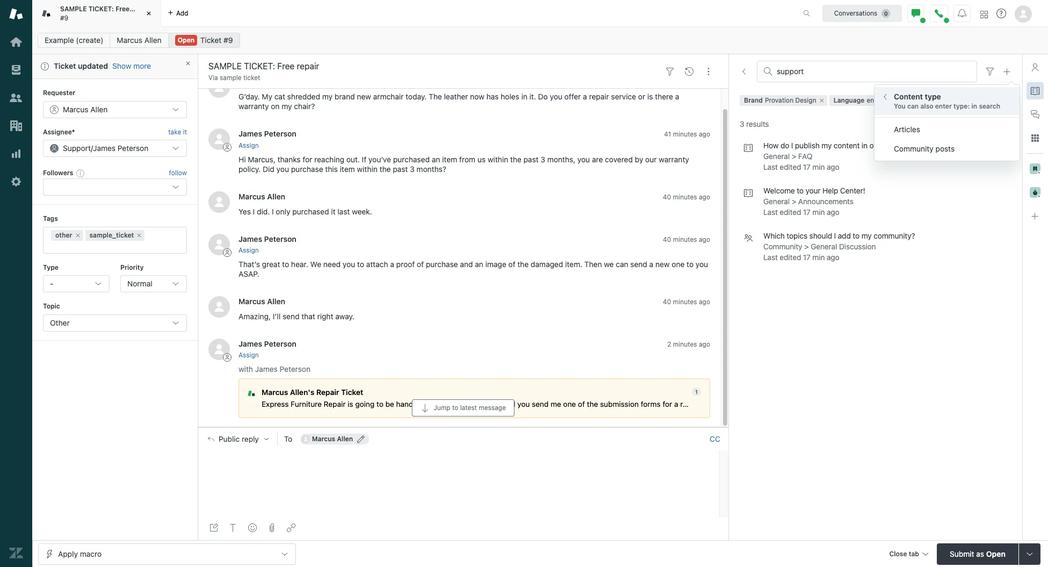 Task type: vqa. For each thing, say whether or not it's contained in the screenshot.
hear.
yes



Task type: locate. For each thing, give the bounding box(es) containing it.
allen up i'll
[[267, 297, 286, 306]]

1 vertical spatial 17
[[804, 208, 811, 217]]

1 vertical spatial send
[[283, 312, 300, 321]]

1 ‭general‬ from the top
[[764, 152, 790, 161]]

assign up the hi
[[239, 141, 259, 149]]

0 vertical spatial send
[[631, 260, 648, 269]]

ticket for ticket updated show more
[[54, 61, 76, 70]]

ago inside ‭which topics should i add to my community?‬ community > general discussion last edited 17 min ago
[[827, 253, 840, 262]]

0 vertical spatial new
[[357, 92, 371, 101]]

damaged
[[531, 260, 564, 269]]

1 vertical spatial ‭general‬
[[764, 197, 790, 206]]

you right need
[[343, 260, 355, 269]]

marcus allen link up more
[[110, 33, 169, 48]]

last for ‭which topics should i add to my community?‬ community > general discussion last edited 17 min ago
[[764, 253, 778, 262]]

close image
[[144, 8, 154, 19]]

can right we
[[616, 260, 629, 269]]

1 james peterson link from the top
[[239, 129, 297, 138]]

views image
[[9, 63, 23, 77]]

james up with
[[239, 339, 262, 348]]

clear filters
[[900, 95, 940, 104]]

0 horizontal spatial within
[[357, 164, 378, 173]]

edited down topics at the top right
[[780, 253, 802, 262]]

language en-us
[[834, 96, 885, 104]]

knowledge image
[[1032, 87, 1040, 95]]

‭general‬
[[764, 152, 790, 161], [764, 197, 790, 206]]

marcus up express on the bottom of page
[[262, 388, 288, 397]]

apps image
[[1032, 134, 1040, 142]]

1 vertical spatial 40 minutes ago text field
[[663, 235, 711, 243]]

2 avatar image from the top
[[209, 191, 230, 213]]

with james peterson
[[239, 365, 311, 374]]

send left me
[[532, 400, 549, 409]]

repair.
[[472, 400, 494, 409]]

17 inside ‭welcome to your help center!‬ ‭general‬ > ‭announcements‬ last edited 17 min ago
[[804, 208, 811, 217]]

my right on
[[282, 102, 292, 111]]

in left "it." on the right top of page
[[522, 92, 528, 101]]

2 40 minutes ago text field from the top
[[663, 235, 711, 243]]

community inside ‭which topics should i add to my community?‬ community > general discussion last edited 17 min ago
[[764, 242, 803, 251]]

purchased up months?
[[393, 155, 430, 164]]

2 vertical spatial send
[[532, 400, 549, 409]]

edited inside ‭which topics should i add to my community?‬ community > general discussion last edited 17 min ago
[[780, 253, 802, 262]]

1 min from the top
[[813, 163, 825, 172]]

you
[[550, 92, 563, 101], [578, 155, 590, 164], [277, 164, 289, 173], [343, 260, 355, 269], [696, 260, 709, 269], [518, 400, 530, 409]]

‭general‬ down ‭welcome
[[764, 197, 790, 206]]

2 vertical spatial james peterson assign
[[239, 339, 297, 359]]

to left your
[[797, 186, 804, 195]]

new inside g'day. my cat shredded my brand new armchair today. the leather now has holes in it. do you offer a repair service or is there a warranty on my chair?
[[357, 92, 371, 101]]

content type you can also enter type: in search
[[895, 92, 1001, 110]]

1 assign from the top
[[239, 141, 259, 149]]

3 17 from the top
[[804, 253, 811, 262]]

2 vertical spatial last
[[764, 253, 778, 262]]

warranty
[[239, 102, 269, 111], [659, 155, 690, 164]]

reporting image
[[9, 147, 23, 161]]

3 left months?
[[410, 164, 415, 173]]

last down "‭how"
[[764, 163, 778, 172]]

free
[[116, 5, 130, 13]]

2 assign from the top
[[239, 246, 259, 254]]

tab
[[32, 0, 161, 27]]

community?‬
[[874, 231, 916, 240]]

james up the hi
[[239, 129, 262, 138]]

2 horizontal spatial 3
[[740, 120, 745, 129]]

1 last from the top
[[764, 163, 778, 172]]

in inside g'day. my cat shredded my brand new armchair today. the leather now has holes in it. do you offer a repair service or is there a warranty on my chair?
[[522, 92, 528, 101]]

that's great to hear. we need you to attach a proof of purchase and an image of the damaged item. then we can send a new one to you asap.
[[239, 260, 711, 278]]

5 avatar image from the top
[[209, 339, 230, 360]]

1 vertical spatial marcus allen link
[[239, 192, 286, 201]]

0 vertical spatial other
[[870, 141, 888, 150]]

organizations image
[[9, 119, 23, 133]]

other left the languages?‬
[[870, 141, 888, 150]]

edited for do
[[780, 163, 802, 172]]

one up 40 minutes ago text box
[[672, 260, 685, 269]]

the inside that's great to hear. we need you to attach a proof of purchase and an image of the damaged item. then we can send a new one to you asap.
[[518, 260, 529, 269]]

2 vertical spatial min
[[813, 253, 825, 262]]

0 vertical spatial ticket
[[200, 35, 222, 45]]

marcus inside requester element
[[63, 105, 88, 114]]

cc
[[710, 434, 721, 443]]

2 40 minutes ago from the top
[[663, 235, 711, 243]]

draft mode image
[[210, 524, 218, 532]]

that's
[[239, 260, 260, 269]]

3 40 from the top
[[663, 298, 672, 306]]

1 vertical spatial can
[[616, 260, 629, 269]]

40 minutes ago text field
[[663, 193, 711, 201], [663, 235, 711, 243]]

allen inside secondary element
[[144, 35, 162, 45]]

main element
[[0, 0, 32, 567]]

purchase inside that's great to hear. we need you to attach a proof of purchase and an image of the damaged item. then we can send a new one to you asap.
[[426, 260, 458, 269]]

past left months?
[[393, 164, 408, 173]]

0 vertical spatial #9
[[60, 14, 68, 22]]

apply
[[58, 549, 78, 558]]

1 vertical spatial warranty
[[659, 155, 690, 164]]

0 vertical spatial assign button
[[239, 141, 259, 150]]

button displays agent's chat status as online. image
[[912, 9, 921, 17]]

1 vertical spatial >
[[792, 197, 797, 206]]

yes
[[239, 207, 251, 216]]

avatar image for 40 minutes ago
[[209, 234, 230, 255]]

that
[[302, 312, 315, 321]]

james peterson assign for marcus,
[[239, 129, 297, 149]]

0 vertical spatial min
[[813, 163, 825, 172]]

content
[[895, 92, 924, 101]]

allen up support / james peterson on the left top of page
[[90, 105, 108, 114]]

secondary element
[[32, 30, 1049, 51]]

1 vertical spatial min
[[813, 208, 825, 217]]

0 horizontal spatial past
[[393, 164, 408, 173]]

menu
[[875, 84, 1021, 161]]

2 horizontal spatial send
[[631, 260, 648, 269]]

3 james peterson assign from the top
[[239, 339, 297, 359]]

add inside ‭which topics should i add to my community?‬ community > general discussion last edited 17 min ago
[[839, 231, 851, 240]]

bookmarks image
[[1031, 163, 1041, 174]]

min inside ‭welcome to your help center!‬ ‭general‬ > ‭announcements‬ last edited 17 min ago
[[813, 208, 825, 217]]

min down publish
[[813, 163, 825, 172]]

3 avatar image from the top
[[209, 234, 230, 255]]

3 edited from the top
[[780, 253, 802, 262]]

item down out.
[[340, 164, 355, 173]]

it inside the take it button
[[183, 128, 187, 136]]

send right we
[[631, 260, 648, 269]]

3 40 minutes ago from the top
[[663, 298, 711, 306]]

alert containing ticket updated
[[32, 54, 198, 79]]

to inside ‭which topics should i add to my community?‬ community > general discussion last edited 17 min ago
[[853, 231, 860, 240]]

ticket up going
[[341, 388, 364, 397]]

a
[[583, 92, 587, 101], [676, 92, 680, 101], [390, 260, 394, 269], [650, 260, 654, 269], [675, 400, 679, 409]]

> inside ‭welcome to your help center!‬ ‭general‬ > ‭announcements‬ last edited 17 min ago
[[792, 197, 797, 206]]

a inside the marcus allen's repair ticket express furniture repair is going to be handling his armchair repair. could you send me one of the submission forms for a repair? i'm out of physical copies in the office
[[675, 400, 679, 409]]

2 last from the top
[[764, 208, 778, 217]]

0 vertical spatial armchair
[[373, 92, 404, 101]]

1 horizontal spatial it
[[331, 207, 336, 216]]

1 vertical spatial assign
[[239, 246, 259, 254]]

assign button up the hi
[[239, 141, 259, 150]]

to left be
[[377, 400, 384, 409]]

17 for i
[[804, 163, 811, 172]]

info on adding followers image
[[76, 169, 85, 178]]

peterson for 2
[[264, 339, 297, 348]]

40 minutes ago for week.
[[663, 193, 711, 201]]

2 vertical spatial 40 minutes ago
[[663, 298, 711, 306]]

close
[[890, 550, 908, 558]]

3 min from the top
[[813, 253, 825, 262]]

events image
[[685, 67, 694, 76]]

last inside ‭how do i publish my content in other languages?‬ ‭general‬ > ‭faq‬ last edited 17 min ago
[[764, 163, 778, 172]]

message
[[479, 404, 506, 412]]

repair?
[[681, 400, 704, 409]]

zendesk products image
[[981, 10, 989, 18]]

remove image
[[819, 97, 826, 104], [887, 97, 894, 104], [74, 232, 81, 239], [136, 232, 143, 239]]

add attachment image
[[268, 524, 276, 532]]

0 horizontal spatial it
[[183, 128, 187, 136]]

james peterson assign for great
[[239, 234, 297, 254]]

> inside ‭which topics should i add to my community?‬ community > general discussion last edited 17 min ago
[[805, 242, 809, 251]]

submission
[[601, 400, 639, 409]]

is right or
[[648, 92, 653, 101]]

g'day.
[[239, 92, 260, 101]]

1 minutes from the top
[[673, 130, 698, 138]]

hear.
[[291, 260, 308, 269]]

2 40 from the top
[[663, 235, 672, 243]]

james peterson assign up with james peterson
[[239, 339, 297, 359]]

17 down ‭faq‬ at the right of page
[[804, 163, 811, 172]]

allen left edit user icon
[[337, 435, 353, 443]]

more
[[133, 61, 151, 71]]

1 17 from the top
[[804, 163, 811, 172]]

1 horizontal spatial purchase
[[426, 260, 458, 269]]

3 minutes from the top
[[673, 235, 698, 243]]

marcus allen link for amazing,
[[239, 297, 286, 306]]

submit as open
[[950, 549, 1006, 558]]

sample ticket: free repair #9
[[60, 5, 150, 22]]

my up discussion
[[862, 231, 872, 240]]

purchased inside hi marcus, thanks for reaching out. if you've purchased an item from us within the past 3 months, you are covered by our warranty policy. did you purchase this item within the past 3 months?
[[393, 155, 430, 164]]

1 vertical spatial purchased
[[293, 207, 329, 216]]

assign up with
[[239, 351, 259, 359]]

0 vertical spatial james peterson link
[[239, 129, 297, 138]]

james peterson link up with james peterson
[[239, 339, 297, 348]]

need
[[324, 260, 341, 269]]

ticket inside secondary element
[[200, 35, 222, 45]]

2 assign button from the top
[[239, 246, 259, 255]]

0 vertical spatial repair
[[131, 5, 150, 13]]

james peterson link up marcus,
[[239, 129, 297, 138]]

min inside ‭which topics should i add to my community?‬ community > general discussion last edited 17 min ago
[[813, 253, 825, 262]]

james peterson link up great
[[239, 234, 297, 243]]

1 vertical spatial us
[[478, 155, 486, 164]]

one inside the marcus allen's repair ticket express furniture repair is going to be handling his armchair repair. could you send me one of the submission forms for a repair? i'm out of physical copies in the office
[[564, 400, 576, 409]]

1 vertical spatial add
[[839, 231, 851, 240]]

1 james peterson assign from the top
[[239, 129, 297, 149]]

ticket #9
[[200, 35, 233, 45]]

the left months,
[[511, 155, 522, 164]]

1 vertical spatial past
[[393, 164, 408, 173]]

0 vertical spatial assign
[[239, 141, 259, 149]]

17 inside ‭how do i publish my content in other languages?‬ ‭general‬ > ‭faq‬ last edited 17 min ago
[[804, 163, 811, 172]]

‭welcome
[[764, 186, 795, 195]]

it left last
[[331, 207, 336, 216]]

0 vertical spatial purchased
[[393, 155, 430, 164]]

> down topics at the top right
[[805, 242, 809, 251]]

3 left results
[[740, 120, 745, 129]]

repair right free
[[131, 5, 150, 13]]

the
[[429, 92, 442, 101]]

purchase
[[291, 164, 323, 173], [426, 260, 458, 269]]

0 horizontal spatial is
[[348, 400, 353, 409]]

2 horizontal spatial ticket
[[341, 388, 364, 397]]

get started image
[[9, 35, 23, 49]]

the left damaged
[[518, 260, 529, 269]]

james right support
[[93, 144, 116, 153]]

other
[[50, 318, 70, 327]]

avatar image for 41 minutes ago
[[209, 129, 230, 150]]

by
[[635, 155, 644, 164]]

1 horizontal spatial an
[[475, 260, 484, 269]]

add up discussion
[[839, 231, 851, 240]]

his
[[428, 400, 438, 409]]

example (create)
[[45, 35, 103, 45]]

topics
[[787, 231, 808, 240]]

add inside popup button
[[176, 9, 188, 17]]

0 vertical spatial ‭general‬
[[764, 152, 790, 161]]

avatar image for 2 minutes ago
[[209, 339, 230, 360]]

0 vertical spatial >
[[792, 152, 797, 161]]

us
[[878, 96, 885, 104], [478, 155, 486, 164]]

format text image
[[229, 524, 238, 532]]

3 assign button from the top
[[239, 351, 259, 360]]

0 vertical spatial past
[[524, 155, 539, 164]]

0 horizontal spatial community
[[764, 242, 803, 251]]

marcus allen link for yes
[[239, 192, 286, 201]]

customers image
[[9, 91, 23, 105]]

1 horizontal spatial #9
[[224, 35, 233, 45]]

my inside ‭how do i publish my content in other languages?‬ ‭general‬ > ‭faq‬ last edited 17 min ago
[[822, 141, 832, 150]]

1 40 from the top
[[663, 193, 672, 201]]

2 minutes from the top
[[673, 193, 698, 201]]

brand
[[745, 96, 763, 104]]

to left the attach at the top of the page
[[357, 260, 364, 269]]

0 horizontal spatial open
[[178, 36, 195, 44]]

to inside ‭welcome to your help center!‬ ‭general‬ > ‭announcements‬ last edited 17 min ago
[[797, 186, 804, 195]]

2 james peterson link from the top
[[239, 234, 297, 243]]

repair inside g'day. my cat shredded my brand new armchair today. the leather now has holes in it. do you offer a repair service or is there a warranty on my chair?
[[589, 92, 610, 101]]

sample
[[220, 74, 242, 82]]

1 vertical spatial james peterson link
[[239, 234, 297, 243]]

zendesk support image
[[9, 7, 23, 21]]

open right as
[[987, 549, 1006, 558]]

17 down topics at the top right
[[804, 253, 811, 262]]

> down ‭welcome
[[792, 197, 797, 206]]

1 horizontal spatial add
[[839, 231, 851, 240]]

1 horizontal spatial other
[[870, 141, 888, 150]]

within down if
[[357, 164, 378, 173]]

2 james peterson assign from the top
[[239, 234, 297, 254]]

purchase left and
[[426, 260, 458, 269]]

is left going
[[348, 400, 353, 409]]

None field
[[777, 67, 971, 76]]

3 assign from the top
[[239, 351, 259, 359]]

take it button
[[168, 127, 187, 138]]

menu containing content type
[[875, 84, 1021, 161]]

1 vertical spatial new
[[656, 260, 670, 269]]

2 min from the top
[[813, 208, 825, 217]]

1 horizontal spatial new
[[656, 260, 670, 269]]

1 horizontal spatial purchased
[[393, 155, 430, 164]]

0 horizontal spatial #9
[[60, 14, 68, 22]]

1 horizontal spatial past
[[524, 155, 539, 164]]

0 vertical spatial for
[[303, 155, 313, 164]]

1 edited from the top
[[780, 163, 802, 172]]

marcus up show more button
[[117, 35, 142, 45]]

g'day. my cat shredded my brand new armchair today. the leather now has holes in it. do you offer a repair service or is there a warranty on my chair?
[[239, 92, 680, 111]]

for inside hi marcus, thanks for reaching out. if you've purchased an item from us within the past 3 months, you are covered by our warranty policy. did you purchase this item within the past 3 months?
[[303, 155, 313, 164]]

0 horizontal spatial purchased
[[293, 207, 329, 216]]

1 vertical spatial an
[[475, 260, 484, 269]]

send inside the marcus allen's repair ticket express furniture repair is going to be handling his armchair repair. could you send me one of the submission forms for a repair? i'm out of physical copies in the office
[[532, 400, 549, 409]]

3 james peterson link from the top
[[239, 339, 297, 348]]

now
[[470, 92, 485, 101]]

content
[[834, 141, 860, 150]]

2 vertical spatial ticket
[[341, 388, 364, 397]]

1 vertical spatial it
[[331, 207, 336, 216]]

0 vertical spatial it
[[183, 128, 187, 136]]

2 17 from the top
[[804, 208, 811, 217]]

an
[[432, 155, 440, 164], [475, 260, 484, 269]]

2 vertical spatial marcus allen link
[[239, 297, 286, 306]]

marcus
[[117, 35, 142, 45], [63, 105, 88, 114], [239, 192, 265, 201], [239, 297, 265, 306], [262, 388, 288, 397], [312, 435, 336, 443]]

1 horizontal spatial armchair
[[440, 400, 470, 409]]

repair
[[131, 5, 150, 13], [589, 92, 610, 101]]

0 vertical spatial purchase
[[291, 164, 323, 173]]

design
[[796, 96, 817, 104]]

can down content
[[908, 102, 919, 110]]

assign for hi
[[239, 141, 259, 149]]

create or request article image
[[1004, 67, 1012, 76]]

it right the take
[[183, 128, 187, 136]]

add link (cmd k) image
[[287, 524, 296, 532]]

within right from
[[488, 155, 509, 164]]

purchased
[[393, 155, 430, 164], [293, 207, 329, 216]]

away.
[[336, 312, 355, 321]]

ticket:
[[89, 5, 114, 13]]

assign button for that's
[[239, 246, 259, 255]]

4 minutes from the top
[[673, 298, 698, 306]]

i right did.
[[272, 207, 274, 216]]

allen
[[144, 35, 162, 45], [90, 105, 108, 114], [267, 192, 286, 201], [267, 297, 286, 306], [337, 435, 353, 443]]

marcus inside the marcus allen's repair ticket express furniture repair is going to be handling his armchair repair. could you send me one of the submission forms for a repair? i'm out of physical copies in the office
[[262, 388, 288, 397]]

3 left months,
[[541, 155, 546, 164]]

0 vertical spatial within
[[488, 155, 509, 164]]

alert
[[32, 54, 198, 79]]

1 vertical spatial ticket
[[54, 61, 76, 70]]

get help image
[[997, 9, 1007, 18]]

peterson inside assignee* element
[[118, 144, 149, 153]]

service
[[612, 92, 637, 101]]

1 horizontal spatial one
[[672, 260, 685, 269]]

2 vertical spatial 17
[[804, 253, 811, 262]]

public reply
[[219, 435, 259, 443]]

ticket up via
[[200, 35, 222, 45]]

type
[[926, 92, 942, 101]]

1 vertical spatial for
[[663, 400, 673, 409]]

a right we
[[650, 260, 654, 269]]

marcus allen up more
[[117, 35, 162, 45]]

1 horizontal spatial community
[[895, 144, 934, 153]]

i inside ‭how do i publish my content in other languages?‬ ‭general‬ > ‭faq‬ last edited 17 min ago
[[792, 141, 794, 150]]

0 horizontal spatial new
[[357, 92, 371, 101]]

repair left service
[[589, 92, 610, 101]]

my
[[262, 92, 273, 101]]

1 vertical spatial community
[[764, 242, 803, 251]]

it
[[183, 128, 187, 136], [331, 207, 336, 216]]

assign button up that's
[[239, 246, 259, 255]]

ticket inside the ticket updated show more
[[54, 61, 76, 70]]

james inside assignee* element
[[93, 144, 116, 153]]

0 vertical spatial an
[[432, 155, 440, 164]]

in right type:
[[972, 102, 978, 110]]

1 vertical spatial is
[[348, 400, 353, 409]]

2 vertical spatial 3
[[410, 164, 415, 173]]

17 for should
[[804, 253, 811, 262]]

min down ‭announcements‬
[[813, 208, 825, 217]]

last inside ‭which topics should i add to my community?‬ community > general discussion last edited 17 min ago
[[764, 253, 778, 262]]

past left months,
[[524, 155, 539, 164]]

new
[[357, 92, 371, 101], [656, 260, 670, 269]]

requester element
[[43, 101, 187, 118]]

edit user image
[[357, 435, 365, 443]]

3 last from the top
[[764, 253, 778, 262]]

community inside menu item
[[895, 144, 934, 153]]

0 vertical spatial one
[[672, 260, 685, 269]]

you right could
[[518, 400, 530, 409]]

1 40 minutes ago text field from the top
[[663, 193, 711, 201]]

allen inside requester element
[[90, 105, 108, 114]]

assignee* element
[[43, 140, 187, 157]]

1 vertical spatial other
[[55, 231, 72, 239]]

my right publish
[[822, 141, 832, 150]]

1 vertical spatial one
[[564, 400, 576, 409]]

0 vertical spatial 40 minutes ago
[[663, 193, 711, 201]]

in right copies
[[796, 400, 802, 409]]

of
[[417, 260, 424, 269], [509, 260, 516, 269], [578, 400, 585, 409], [732, 400, 739, 409]]

0 vertical spatial community
[[895, 144, 934, 153]]

1 horizontal spatial us
[[878, 96, 885, 104]]

only
[[276, 207, 291, 216]]

1 vertical spatial repair
[[589, 92, 610, 101]]

2 edited from the top
[[780, 208, 802, 217]]

marcus.allen@example.com image
[[301, 435, 310, 443]]

1 horizontal spatial ticket
[[200, 35, 222, 45]]

1
[[696, 389, 698, 395]]

armchair right the his
[[440, 400, 470, 409]]

repair inside sample ticket: free repair #9
[[131, 5, 150, 13]]

send inside that's great to hear. we need you to attach a proof of purchase and an image of the damaged item. then we can send a new one to you asap.
[[631, 260, 648, 269]]

new inside that's great to hear. we need you to attach a proof of purchase and an image of the damaged item. then we can send a new one to you asap.
[[656, 260, 670, 269]]

1 horizontal spatial for
[[663, 400, 673, 409]]

james peterson assign up marcus,
[[239, 129, 297, 149]]

3
[[740, 120, 745, 129], [541, 155, 546, 164], [410, 164, 415, 173]]

to right jump
[[453, 404, 459, 412]]

community down ‭which
[[764, 242, 803, 251]]

0 horizontal spatial warranty
[[239, 102, 269, 111]]

0 horizontal spatial purchase
[[291, 164, 323, 173]]

0 vertical spatial edited
[[780, 163, 802, 172]]

as
[[977, 549, 985, 558]]

jump
[[434, 404, 451, 412]]

0 horizontal spatial can
[[616, 260, 629, 269]]

latest
[[460, 404, 477, 412]]

warranty inside hi marcus, thanks for reaching out. if you've purchased an item from us within the past 3 months, you are covered by our warranty policy. did you purchase this item within the past 3 months?
[[659, 155, 690, 164]]

0 horizontal spatial item
[[340, 164, 355, 173]]

minutes for amazing, i'll send that right away.
[[673, 298, 698, 306]]

back image
[[740, 67, 749, 76]]

example
[[45, 35, 74, 45]]

james peterson link for marcus,
[[239, 129, 297, 138]]

peterson up great
[[264, 234, 297, 243]]

last down ‭welcome
[[764, 208, 778, 217]]

1 40 minutes ago from the top
[[663, 193, 711, 201]]

language
[[834, 96, 865, 104]]

new up 40 minutes ago text box
[[656, 260, 670, 269]]

avatar image
[[209, 129, 230, 150], [209, 191, 230, 213], [209, 234, 230, 255], [209, 296, 230, 318], [209, 339, 230, 360]]

my
[[322, 92, 333, 101], [282, 102, 292, 111], [822, 141, 832, 150], [862, 231, 872, 240]]

0 horizontal spatial 3
[[410, 164, 415, 173]]

peterson up the thanks
[[264, 129, 297, 138]]

edited inside ‭how do i publish my content in other languages?‬ ‭general‬ > ‭faq‬ last edited 17 min ago
[[780, 163, 802, 172]]

then
[[585, 260, 602, 269]]

articles menu item
[[875, 120, 1020, 139]]

add right close image
[[176, 9, 188, 17]]

close ticket collision notification image
[[185, 60, 191, 66]]

1 vertical spatial purchase
[[426, 260, 458, 269]]

0 horizontal spatial for
[[303, 155, 313, 164]]

to inside "jump to latest message" button
[[453, 404, 459, 412]]

item
[[442, 155, 458, 164], [340, 164, 355, 173]]

1 assign button from the top
[[239, 141, 259, 150]]

1 avatar image from the top
[[209, 129, 230, 150]]

send right i'll
[[283, 312, 300, 321]]

2 minutes ago text field
[[668, 340, 711, 348]]

assign button
[[239, 141, 259, 150], [239, 246, 259, 255], [239, 351, 259, 360]]

handling
[[396, 400, 426, 409]]

ticket updated show more
[[54, 61, 151, 71]]

it inside the conversationlabel log
[[331, 207, 336, 216]]

0 horizontal spatial one
[[564, 400, 576, 409]]

min inside ‭how do i publish my content in other languages?‬ ‭general‬ > ‭faq‬ last edited 17 min ago
[[813, 163, 825, 172]]

2 vertical spatial assign button
[[239, 351, 259, 360]]

policy.
[[239, 164, 261, 173]]

minutes for that's great to hear. we need you to attach a proof of purchase and an image of the damaged item. then we can send a new one to you asap.
[[673, 235, 698, 243]]

you right do
[[550, 92, 563, 101]]

james peterson assign
[[239, 129, 297, 149], [239, 234, 297, 254], [239, 339, 297, 359]]

assign up that's
[[239, 246, 259, 254]]

james for 2 minutes ago
[[239, 339, 262, 348]]

40 minutes ago text field for yes i did. i only purchased it last week.
[[663, 193, 711, 201]]

warranty inside g'day. my cat shredded my brand new armchair today. the leather now has holes in it. do you offer a repair service or is there a warranty on my chair?
[[239, 102, 269, 111]]

to up 40 minutes ago text box
[[687, 260, 694, 269]]

hi
[[239, 155, 246, 164]]

conversationlabel log
[[198, 68, 837, 427]]

marcus allen link up did.
[[239, 192, 286, 201]]

other down tags
[[55, 231, 72, 239]]

0 horizontal spatial repair
[[131, 5, 150, 13]]

peterson right /
[[118, 144, 149, 153]]

2 ‭general‬ from the top
[[764, 197, 790, 206]]

17 inside ‭which topics should i add to my community?‬ community > general discussion last edited 17 min ago
[[804, 253, 811, 262]]



Task type: describe. For each thing, give the bounding box(es) containing it.
min for publish
[[813, 163, 825, 172]]

#9 inside secondary element
[[224, 35, 233, 45]]

insert emojis image
[[248, 524, 257, 532]]

search
[[980, 102, 1001, 110]]

4 avatar image from the top
[[209, 296, 230, 318]]

admin image
[[9, 175, 23, 189]]

you down the thanks
[[277, 164, 289, 173]]

i inside ‭which topics should i add to my community?‬ community > general discussion last edited 17 min ago
[[835, 231, 837, 240]]

1 vertical spatial within
[[357, 164, 378, 173]]

assign for that's
[[239, 246, 259, 254]]

there
[[655, 92, 674, 101]]

ticket
[[244, 74, 260, 82]]

i right yes
[[253, 207, 255, 216]]

can inside content type you can also enter type: in search
[[908, 102, 919, 110]]

-
[[50, 279, 53, 288]]

1 horizontal spatial item
[[442, 155, 458, 164]]

we
[[310, 260, 322, 269]]

0 vertical spatial 3
[[740, 120, 745, 129]]

you inside g'day. my cat shredded my brand new armchair today. the leather now has holes in it. do you offer a repair service or is there a warranty on my chair?
[[550, 92, 563, 101]]

last for ‭how do i publish my content in other languages?‬ ‭general‬ > ‭faq‬ last edited 17 min ago
[[764, 163, 778, 172]]

the left submission
[[587, 400, 598, 409]]

of right out
[[732, 400, 739, 409]]

assign button for hi
[[239, 141, 259, 150]]

week.
[[352, 207, 372, 216]]

are
[[592, 155, 603, 164]]

you left the are
[[578, 155, 590, 164]]

minutes for yes i did. i only purchased it last week.
[[673, 193, 698, 201]]

asap.
[[239, 269, 260, 278]]

‭which topics should i add to my community?‬ community > general discussion last edited 17 min ago
[[764, 231, 916, 262]]

to inside the marcus allen's repair ticket express furniture repair is going to be handling his armchair repair. could you send me one of the submission forms for a repair? i'm out of physical copies in the office
[[377, 400, 384, 409]]

sample_ticket
[[90, 231, 134, 239]]

followers element
[[43, 179, 187, 196]]

my inside ‭which topics should i add to my community?‬ community > general discussion last edited 17 min ago
[[862, 231, 872, 240]]

min for i
[[813, 253, 825, 262]]

hide composer image
[[459, 423, 468, 432]]

in inside content type you can also enter type: in search
[[972, 102, 978, 110]]

a right offer
[[583, 92, 587, 101]]

via sample ticket
[[209, 74, 260, 82]]

can inside that's great to hear. we need you to attach a proof of purchase and an image of the damaged item. then we can send a new one to you asap.
[[616, 260, 629, 269]]

brand
[[335, 92, 355, 101]]

en-
[[867, 96, 878, 104]]

support / james peterson
[[63, 144, 149, 153]]

express
[[262, 400, 289, 409]]

1 vertical spatial repair
[[324, 400, 346, 409]]

via
[[209, 74, 218, 82]]

you've
[[369, 155, 391, 164]]

marcus up yes
[[239, 192, 265, 201]]

‭welcome to your help center!‬ ‭general‬ > ‭announcements‬ last edited 17 min ago
[[764, 186, 866, 217]]

clear
[[900, 95, 918, 104]]

notifications image
[[959, 9, 967, 17]]

today.
[[406, 92, 427, 101]]

office
[[817, 400, 837, 409]]

‭general‬ inside ‭welcome to your help center!‬ ‭general‬ > ‭announcements‬ last edited 17 min ago
[[764, 197, 790, 206]]

open inside secondary element
[[178, 36, 195, 44]]

and
[[460, 260, 473, 269]]

ago inside ‭how do i publish my content in other languages?‬ ‭general‬ > ‭faq‬ last edited 17 min ago
[[827, 163, 840, 172]]

james peterson link for great
[[239, 234, 297, 243]]

out.
[[347, 155, 360, 164]]

40 minutes ago text field
[[663, 298, 711, 306]]

edited inside ‭welcome to your help center!‬ ‭general‬ > ‭announcements‬ last edited 17 min ago
[[780, 208, 802, 217]]

has
[[487, 92, 499, 101]]

peterson for 40
[[264, 234, 297, 243]]

0 horizontal spatial send
[[283, 312, 300, 321]]

yes i did. i only purchased it last week.
[[239, 207, 372, 216]]

(create)
[[76, 35, 103, 45]]

40 minutes ago for attach
[[663, 235, 711, 243]]

submit
[[950, 549, 975, 558]]

months,
[[548, 155, 576, 164]]

shredded
[[287, 92, 320, 101]]

general
[[811, 242, 838, 251]]

followers
[[43, 169, 73, 177]]

do
[[781, 141, 790, 150]]

do
[[538, 92, 548, 101]]

in inside the marcus allen's repair ticket express furniture repair is going to be handling his armchair repair. could you send me one of the submission forms for a repair? i'm out of physical copies in the office
[[796, 400, 802, 409]]

remove image left sample_ticket
[[74, 232, 81, 239]]

in inside ‭how do i publish my content in other languages?‬ ‭general‬ > ‭faq‬ last edited 17 min ago
[[862, 141, 868, 150]]

the left "office"
[[804, 400, 815, 409]]

tabs tab list
[[32, 0, 792, 27]]

1 horizontal spatial within
[[488, 155, 509, 164]]

remove image right the design
[[819, 97, 826, 104]]

displays possible ticket submission types image
[[1026, 550, 1035, 558]]

you inside the marcus allen's repair ticket express furniture repair is going to be handling his armchair repair. could you send me one of the submission forms for a repair? i'm out of physical copies in the office
[[518, 400, 530, 409]]

clear filters link
[[898, 95, 942, 106]]

be
[[386, 400, 394, 409]]

remove image left you
[[887, 97, 894, 104]]

center!‬
[[841, 186, 866, 195]]

great
[[262, 260, 280, 269]]

1 horizontal spatial 3
[[541, 155, 546, 164]]

tags
[[43, 215, 58, 223]]

close tab button
[[885, 543, 933, 566]]

filter image
[[666, 67, 675, 76]]

reply
[[242, 435, 259, 443]]

marcus allen up amazing,
[[239, 297, 286, 306]]

marcus allen inside secondary element
[[117, 35, 162, 45]]

we
[[604, 260, 614, 269]]

of right me
[[578, 400, 585, 409]]

an inside hi marcus, thanks for reaching out. if you've purchased an item from us within the past 3 months, you are covered by our warranty policy. did you purchase this item within the past 3 months?
[[432, 155, 440, 164]]

of right image at the top
[[509, 260, 516, 269]]

marcus allen right marcus.allen@example.com image
[[312, 435, 353, 443]]

type:
[[954, 102, 971, 110]]

take
[[168, 128, 181, 136]]

marcus inside secondary element
[[117, 35, 142, 45]]

covered
[[605, 155, 633, 164]]

marcus up amazing,
[[239, 297, 265, 306]]

posts
[[936, 144, 955, 153]]

marcus allen inside requester element
[[63, 105, 108, 114]]

topic element
[[43, 314, 187, 331]]

add button
[[161, 0, 195, 26]]

for inside the marcus allen's repair ticket express furniture repair is going to be handling his armchair repair. could you send me one of the submission forms for a repair? i'm out of physical copies in the office
[[663, 400, 673, 409]]

armchair inside the marcus allen's repair ticket express furniture repair is going to be handling his armchair repair. could you send me one of the submission forms for a repair? i'm out of physical copies in the office
[[440, 400, 470, 409]]

- button
[[43, 275, 110, 293]]

1 vertical spatial item
[[340, 164, 355, 173]]

offer
[[565, 92, 581, 101]]

armchair inside g'day. my cat shredded my brand new armchair today. the leather now has holes in it. do you offer a repair service or is there a warranty on my chair?
[[373, 92, 404, 101]]

to left the hear.
[[282, 260, 289, 269]]

going
[[355, 400, 375, 409]]

i'll
[[273, 312, 281, 321]]

customer context image
[[1032, 63, 1040, 71]]

time tracking image
[[1031, 187, 1041, 198]]

purchase inside hi marcus, thanks for reaching out. if you've purchased an item from us within the past 3 months, you are covered by our warranty policy. did you purchase this item within the past 3 months?
[[291, 164, 323, 173]]

filters
[[920, 95, 940, 104]]

filter image
[[986, 67, 995, 76]]

40 for attach
[[663, 235, 672, 243]]

community posts
[[895, 144, 955, 153]]

40 minutes ago text field for that's great to hear. we need you to attach a proof of purchase and an image of the damaged item. then we can send a new one to you asap.
[[663, 235, 711, 243]]

right
[[317, 312, 334, 321]]

> inside ‭how do i publish my content in other languages?‬ ‭general‬ > ‭faq‬ last edited 17 min ago
[[792, 152, 797, 161]]

furniture
[[291, 400, 322, 409]]

attach
[[366, 260, 388, 269]]

follow
[[169, 169, 187, 177]]

could
[[496, 400, 516, 409]]

a right there
[[676, 92, 680, 101]]

your
[[806, 186, 821, 195]]

is inside the marcus allen's repair ticket express furniture repair is going to be handling his armchair repair. could you send me one of the submission forms for a repair? i'm out of physical copies in the office
[[348, 400, 353, 409]]

my left brand
[[322, 92, 333, 101]]

one inside that's great to hear. we need you to attach a proof of purchase and an image of the damaged item. then we can send a new one to you asap.
[[672, 260, 685, 269]]

an inside that's great to hear. we need you to attach a proof of purchase and an image of the damaged item. then we can send a new one to you asap.
[[475, 260, 484, 269]]

from
[[460, 155, 476, 164]]

our
[[646, 155, 657, 164]]

out
[[719, 400, 730, 409]]

zendesk image
[[9, 546, 23, 560]]

james for 40 minutes ago
[[239, 234, 262, 243]]

ticket for ticket #9
[[200, 35, 222, 45]]

peterson up allen's
[[280, 365, 311, 374]]

should
[[810, 231, 833, 240]]

40 for week.
[[663, 193, 672, 201]]

last inside ‭welcome to your help center!‬ ‭general‬ > ‭announcements‬ last edited 17 min ago
[[764, 208, 778, 217]]

‭how
[[764, 141, 779, 150]]

content type menu item
[[875, 87, 1020, 115]]

tab containing sample ticket: free repair
[[32, 0, 161, 27]]

edited for topics
[[780, 253, 802, 262]]

a left proof
[[390, 260, 394, 269]]

also
[[921, 102, 934, 110]]

‭announcements‬
[[799, 197, 854, 206]]

publish
[[796, 141, 820, 150]]

1 vertical spatial open
[[987, 549, 1006, 558]]

you up 40 minutes ago text box
[[696, 260, 709, 269]]

minutes for hi marcus, thanks for reaching out. if you've purchased an item from us within the past 3 months, you are covered by our warranty policy. did you purchase this item within the past 3 months?
[[673, 130, 698, 138]]

you
[[895, 102, 906, 110]]

james right with
[[255, 365, 278, 374]]

enter
[[936, 102, 953, 110]]

community posts menu item
[[875, 139, 1020, 159]]

marcus right marcus.allen@example.com image
[[312, 435, 336, 443]]

0 vertical spatial repair
[[317, 388, 340, 397]]

Subject field
[[206, 60, 659, 73]]

#9 inside sample ticket: free repair #9
[[60, 14, 68, 22]]

on
[[271, 102, 280, 111]]

copies
[[771, 400, 794, 409]]

the down you've
[[380, 164, 391, 173]]

5 minutes from the top
[[673, 340, 698, 348]]

other inside ‭how do i publish my content in other languages?‬ ‭general‬ > ‭faq‬ last edited 17 min ago
[[870, 141, 888, 150]]

is inside g'day. my cat shredded my brand new armchair today. the leather now has holes in it. do you offer a repair service or is there a warranty on my chair?
[[648, 92, 653, 101]]

‭general‬ inside ‭how do i publish my content in other languages?‬ ‭general‬ > ‭faq‬ last edited 17 min ago
[[764, 152, 790, 161]]

conversations
[[835, 9, 878, 17]]

us inside hi marcus, thanks for reaching out. if you've purchased an item from us within the past 3 months, you are covered by our warranty policy. did you purchase this item within the past 3 months?
[[478, 155, 486, 164]]

normal button
[[120, 275, 187, 293]]

of right proof
[[417, 260, 424, 269]]

reaching
[[315, 155, 345, 164]]

marcus allen link inside secondary element
[[110, 33, 169, 48]]

peterson for 41
[[264, 129, 297, 138]]

ticket actions image
[[705, 67, 713, 76]]

ticket inside the marcus allen's repair ticket express furniture repair is going to be handling his armchair repair. could you send me one of the submission forms for a repair? i'm out of physical copies in the office
[[341, 388, 364, 397]]

remove image right sample_ticket
[[136, 232, 143, 239]]

allen up only at left top
[[267, 192, 286, 201]]

example (create) button
[[38, 33, 110, 48]]

assignee*
[[43, 128, 75, 136]]

ago inside ‭welcome to your help center!‬ ‭general‬ > ‭announcements‬ last edited 17 min ago
[[827, 208, 840, 217]]

41 minutes ago text field
[[665, 130, 711, 138]]

james for 41 minutes ago
[[239, 129, 262, 138]]

updated
[[78, 61, 108, 70]]

leather
[[444, 92, 468, 101]]

marcus allen up did.
[[239, 192, 286, 201]]



